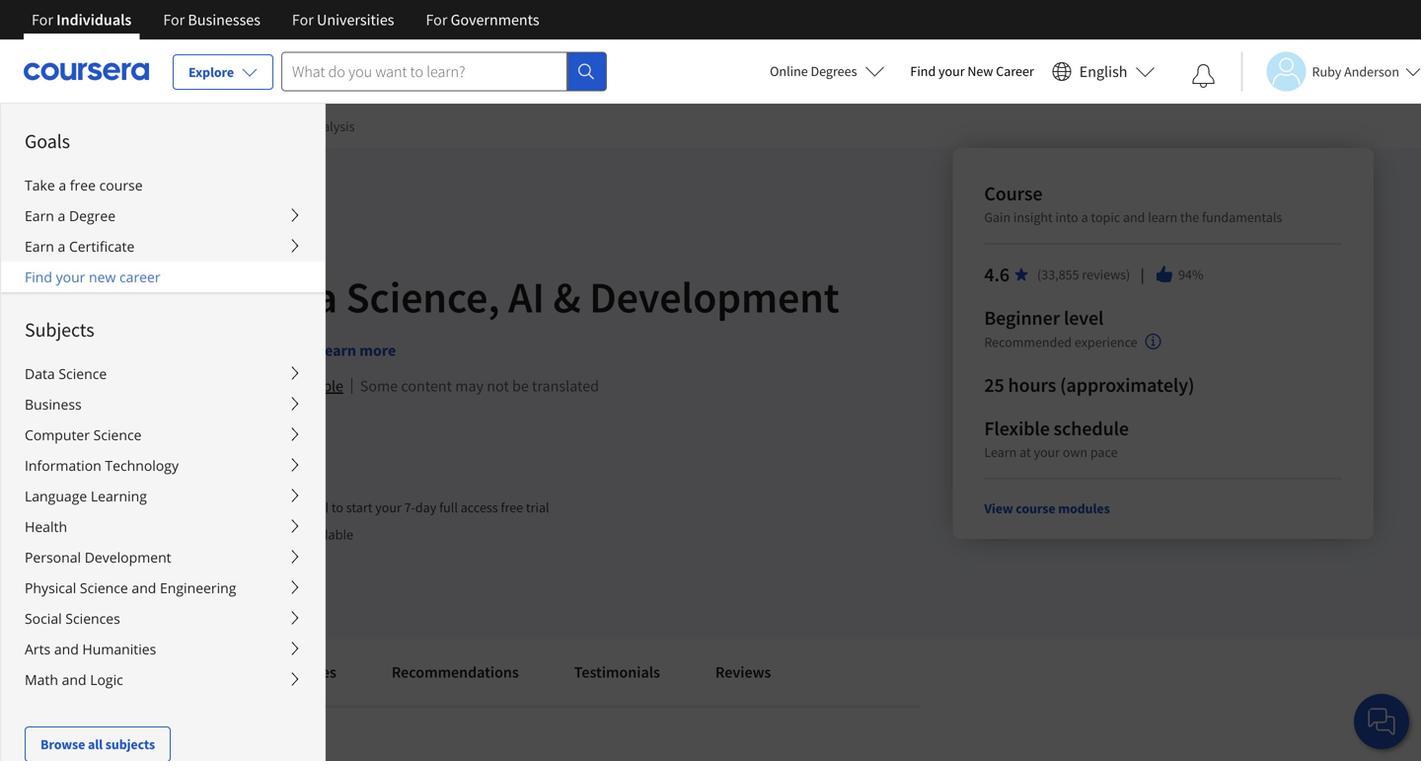 Task type: vqa. For each thing, say whether or not it's contained in the screenshot.
1,862,311 already enrolled
no



Task type: locate. For each thing, give the bounding box(es) containing it.
english right career
[[1080, 62, 1128, 81]]

available inside try for free: enroll to start your 7-day full access free trial financial aid available
[[301, 525, 354, 543]]

data up programs.
[[252, 270, 338, 324]]

for up what do you want to learn? text field
[[426, 10, 448, 30]]

a right 'into'
[[1082, 208, 1089, 226]]

2 vertical spatial data
[[25, 364, 55, 383]]

free inside take a free course 'link'
[[70, 176, 96, 194]]

enroll up personal development
[[79, 502, 120, 521]]

for for individuals
[[32, 10, 53, 30]]

1 horizontal spatial english
[[1080, 62, 1128, 81]]

view
[[985, 500, 1014, 517]]

0 vertical spatial course
[[99, 176, 143, 194]]

new
[[89, 268, 116, 286]]

try
[[224, 498, 242, 516]]

close image
[[1188, 123, 1213, 149], [1188, 123, 1213, 149], [1188, 123, 1213, 149], [1188, 123, 1213, 149], [1188, 123, 1213, 149], [1188, 123, 1213, 149], [1188, 123, 1213, 149], [1188, 123, 1213, 149], [1188, 123, 1213, 149]]

learn left at
[[985, 443, 1017, 461]]

4 for from the left
[[426, 10, 448, 30]]

|
[[1139, 264, 1147, 285]]

modules
[[279, 662, 337, 682]]

fundamentals
[[1203, 208, 1283, 226]]

to
[[332, 498, 344, 516]]

reviews
[[716, 662, 772, 682]]

for inside try for free: enroll to start your 7-day full access free trial financial aid available
[[245, 498, 261, 516]]

1 vertical spatial english
[[140, 376, 188, 396]]

earn a certificate
[[25, 237, 135, 256]]

language learning
[[25, 487, 147, 505]]

language
[[25, 487, 87, 505]]

instructor:
[[93, 429, 162, 449]]

earn for earn a degree
[[25, 206, 54, 225]]

online
[[770, 62, 808, 80]]

for left free
[[123, 502, 143, 521]]

free up degree
[[70, 176, 96, 194]]

available inside button
[[285, 376, 343, 396]]

2 vertical spatial course
[[1016, 500, 1056, 517]]

0 horizontal spatial enroll
[[79, 502, 120, 521]]

science
[[59, 364, 107, 383], [93, 426, 142, 444], [80, 579, 128, 597]]

analysis
[[308, 117, 355, 135]]

own
[[1063, 443, 1088, 461]]

1 vertical spatial science
[[93, 426, 142, 444]]

1 vertical spatial free
[[501, 498, 523, 516]]

find your new career link
[[901, 59, 1044, 84]]

english button
[[1044, 39, 1164, 104]]

explore menu element
[[1, 104, 325, 761]]

find left new
[[911, 62, 936, 80]]

1 earn from the top
[[25, 206, 54, 225]]

be
[[512, 376, 529, 396]]

ruby anderson
[[1313, 63, 1400, 80]]

0 vertical spatial available
[[285, 376, 343, 396]]

some content may not be translated
[[360, 376, 599, 396]]

2 vertical spatial science
[[80, 579, 128, 597]]

close image
[[1188, 123, 1213, 149], [1188, 123, 1213, 149], [1188, 123, 1213, 149], [1188, 123, 1213, 149]]

8
[[204, 376, 212, 396]]

reviews)
[[1082, 266, 1131, 283]]

available
[[285, 376, 343, 396], [301, 525, 354, 543]]

python
[[47, 270, 182, 324]]

3 for from the left
[[292, 10, 314, 30]]

goals
[[25, 129, 70, 154]]

at
[[1020, 443, 1031, 461]]

course left is
[[78, 341, 122, 360]]

for governments
[[426, 10, 540, 30]]

0 horizontal spatial learn
[[317, 341, 356, 360]]

python for data science, ai & development
[[47, 270, 840, 324]]

enroll inside try for free: enroll to start your 7-day full access free trial financial aid available
[[295, 498, 329, 516]]

1 horizontal spatial for
[[190, 270, 243, 324]]

for inside the enroll for free button
[[123, 502, 143, 521]]

financial aid available button
[[224, 525, 354, 543]]

1 vertical spatial course
[[78, 341, 122, 360]]

certificate
[[69, 237, 135, 256]]

physical science and engineering
[[25, 579, 236, 597]]

and up the about
[[54, 640, 79, 659]]

science for computer
[[93, 426, 142, 444]]

course inside 'link'
[[99, 176, 143, 194]]

business
[[25, 395, 82, 414]]

take a free course
[[25, 176, 143, 194]]

1 for from the left
[[32, 10, 53, 30]]

0 horizontal spatial find
[[25, 268, 52, 286]]

recommendations
[[392, 662, 519, 682]]

course up degree
[[99, 176, 143, 194]]

course for this
[[78, 341, 122, 360]]

0 horizontal spatial english
[[140, 376, 188, 396]]

2 for from the left
[[163, 10, 185, 30]]

your
[[939, 62, 965, 80], [56, 268, 85, 286], [1034, 443, 1060, 461], [375, 498, 402, 516]]

is
[[125, 341, 136, 360]]

0 vertical spatial earn
[[25, 206, 54, 225]]

testimonials link
[[563, 651, 672, 694]]

for left the individuals
[[32, 10, 53, 30]]

data for data science
[[25, 364, 55, 383]]

for for try
[[245, 498, 261, 516]]

show notifications image
[[1192, 64, 1216, 88]]

0 vertical spatial development
[[590, 270, 840, 324]]

taught in english
[[75, 376, 188, 396]]

1 vertical spatial available
[[301, 525, 354, 543]]

social
[[25, 609, 62, 628]]

data left analysis
[[278, 117, 305, 135]]

2 earn from the top
[[25, 237, 54, 256]]

1 horizontal spatial development
[[590, 270, 840, 324]]

0 vertical spatial learn
[[317, 341, 356, 360]]

menu item
[[324, 103, 1252, 761]]

group
[[0, 103, 1252, 761]]

all
[[88, 736, 103, 753]]

this course is part of multiple programs. learn more
[[47, 341, 396, 360]]

a inside 'link'
[[59, 176, 66, 194]]

enroll for free button
[[47, 489, 208, 552]]

explore button
[[173, 54, 274, 90]]

(33,855
[[1038, 266, 1080, 283]]

available down programs.
[[285, 376, 343, 396]]

and
[[1123, 208, 1146, 226], [132, 579, 156, 597], [54, 640, 79, 659], [62, 670, 86, 689]]

available down to
[[301, 525, 354, 543]]

schedule
[[1054, 416, 1129, 441]]

and left logic
[[62, 670, 86, 689]]

aid
[[279, 525, 298, 543]]

25 hours (approximately)
[[985, 373, 1195, 397]]

1 vertical spatial find
[[25, 268, 52, 286]]

flexible
[[985, 416, 1050, 441]]

course gain insight into a topic and learn the fundamentals
[[985, 181, 1283, 226]]

find inside the "explore menu" element
[[25, 268, 52, 286]]

try for free: enroll to start your 7-day full access free trial financial aid available
[[224, 498, 550, 543]]

0 vertical spatial english
[[1080, 62, 1128, 81]]

a right take
[[59, 176, 66, 194]]

a left degree
[[58, 206, 65, 225]]

ruby
[[1313, 63, 1342, 80]]

1 horizontal spatial free
[[501, 498, 523, 516]]

sciences
[[65, 609, 120, 628]]

for up multiple
[[190, 270, 243, 324]]

for left universities
[[292, 10, 314, 30]]

0 horizontal spatial free
[[70, 176, 96, 194]]

find down earn a certificate
[[25, 268, 52, 286]]

logic
[[90, 670, 123, 689]]

enroll left to
[[295, 498, 329, 516]]

1 vertical spatial learn
[[985, 443, 1017, 461]]

data down "this"
[[25, 364, 55, 383]]

course
[[985, 181, 1043, 206]]

0 vertical spatial free
[[70, 176, 96, 194]]

your inside flexible schedule learn at your own pace
[[1034, 443, 1060, 461]]

learning
[[91, 487, 147, 505]]

for businesses
[[163, 10, 261, 30]]

content
[[401, 376, 452, 396]]

personal
[[25, 548, 81, 567]]

for for enroll
[[123, 502, 143, 521]]

for right try
[[245, 498, 261, 516]]

enrolled
[[158, 570, 213, 589]]

english right in on the left of page
[[140, 376, 188, 396]]

earn down earn a degree
[[25, 237, 54, 256]]

pace
[[1091, 443, 1118, 461]]

for left businesses
[[163, 10, 185, 30]]

1 horizontal spatial enroll
[[295, 498, 329, 516]]

a down earn a degree
[[58, 237, 65, 256]]

1 vertical spatial development
[[85, 548, 171, 567]]

data analysis link
[[271, 109, 363, 144]]

and up social sciences dropdown button
[[132, 579, 156, 597]]

1 horizontal spatial find
[[911, 62, 936, 80]]

0 horizontal spatial for
[[123, 502, 143, 521]]

science up information technology
[[93, 426, 142, 444]]

for for governments
[[426, 10, 448, 30]]

94%
[[1179, 266, 1204, 283]]

None search field
[[281, 52, 607, 91]]

ruby anderson button
[[1242, 52, 1422, 91]]

coursera image
[[24, 56, 149, 87]]

a
[[59, 176, 66, 194], [58, 206, 65, 225], [1082, 208, 1089, 226], [58, 237, 65, 256]]

new
[[968, 62, 994, 80]]

free:
[[264, 498, 292, 516]]

find your new career
[[25, 268, 161, 286]]

find your new career link
[[1, 262, 325, 292]]

a for free
[[59, 176, 66, 194]]

take
[[25, 176, 55, 194]]

free left trial
[[501, 498, 523, 516]]

science inside popup button
[[80, 579, 128, 597]]

science down "this"
[[59, 364, 107, 383]]

home image
[[49, 118, 65, 134]]

language learning button
[[1, 481, 325, 511]]

earn a certificate button
[[1, 231, 325, 262]]

data science
[[25, 364, 107, 383]]

learn left more
[[317, 341, 356, 360]]

data inside dropdown button
[[25, 364, 55, 383]]

the
[[1181, 208, 1200, 226]]

0 vertical spatial data
[[278, 117, 305, 135]]

course right 'view'
[[1016, 500, 1056, 517]]

earn down take
[[25, 206, 54, 225]]

1 horizontal spatial learn
[[985, 443, 1017, 461]]

development
[[590, 270, 840, 324], [85, 548, 171, 567]]

find
[[911, 62, 936, 80], [25, 268, 52, 286]]

and right the topic at the right
[[1123, 208, 1146, 226]]

2 horizontal spatial for
[[245, 498, 261, 516]]

1 vertical spatial earn
[[25, 237, 54, 256]]

0 vertical spatial science
[[59, 364, 107, 383]]

for
[[32, 10, 53, 30], [163, 10, 185, 30], [292, 10, 314, 30], [426, 10, 448, 30]]

0 horizontal spatial development
[[85, 548, 171, 567]]

0 vertical spatial find
[[911, 62, 936, 80]]

anderson
[[1345, 63, 1400, 80]]

into
[[1056, 208, 1079, 226]]

science down personal development
[[80, 579, 128, 597]]



Task type: describe. For each thing, give the bounding box(es) containing it.
beginner level recommended experience
[[985, 306, 1138, 351]]

free inside try for free: enroll to start your 7-day full access free trial financial aid available
[[501, 498, 523, 516]]

science for physical
[[80, 579, 128, 597]]

part
[[139, 341, 166, 360]]

health
[[25, 517, 67, 536]]

earn a degree
[[25, 206, 116, 225]]

chat with us image
[[1366, 706, 1398, 738]]

experience
[[1075, 333, 1138, 351]]

level
[[1064, 306, 1104, 330]]

about
[[59, 662, 100, 682]]

4.6
[[985, 262, 1010, 287]]

and inside course gain insight into a topic and learn the fundamentals
[[1123, 208, 1146, 226]]

joseph santarcangelo image
[[50, 425, 80, 454]]

find your new career
[[911, 62, 1034, 80]]

degrees
[[811, 62, 857, 80]]

&
[[553, 270, 581, 324]]

browse all subjects button
[[25, 727, 171, 761]]

your inside try for free: enroll to start your 7-day full access free trial financial aid available
[[375, 498, 402, 516]]

enroll for free
[[79, 502, 176, 521]]

math
[[25, 670, 58, 689]]

learn
[[1148, 208, 1178, 226]]

course for view
[[1016, 500, 1056, 517]]

science for data
[[59, 364, 107, 383]]

career
[[119, 268, 161, 286]]

arts and humanities
[[25, 640, 156, 659]]

group containing goals
[[0, 103, 1252, 761]]

for for python
[[190, 270, 243, 324]]

a inside course gain insight into a topic and learn the fundamentals
[[1082, 208, 1089, 226]]

math and logic
[[25, 670, 123, 689]]

browse
[[40, 736, 85, 753]]

not
[[487, 376, 509, 396]]

technology
[[105, 456, 179, 475]]

earn a degree button
[[1, 200, 325, 231]]

and inside physical science and engineering popup button
[[132, 579, 156, 597]]

in
[[124, 376, 136, 396]]

social sciences button
[[1, 603, 325, 634]]

find for find your new career
[[25, 268, 52, 286]]

learn inside flexible schedule learn at your own pace
[[985, 443, 1017, 461]]

8 languages available
[[204, 376, 343, 396]]

find for find your new career
[[911, 62, 936, 80]]

engineering
[[160, 579, 236, 597]]

languages
[[215, 376, 282, 396]]

25
[[985, 373, 1005, 397]]

physical
[[25, 579, 76, 597]]

for for universities
[[292, 10, 314, 30]]

development inside dropdown button
[[85, 548, 171, 567]]

and inside arts and humanities dropdown button
[[54, 640, 79, 659]]

some
[[360, 376, 398, 396]]

math and logic button
[[1, 664, 325, 695]]

banner navigation
[[16, 0, 555, 39]]

start
[[346, 498, 373, 516]]

reviews link
[[704, 651, 783, 694]]

subjects
[[105, 736, 155, 753]]

a for certificate
[[58, 237, 65, 256]]

a for degree
[[58, 206, 65, 225]]

arts and humanities button
[[1, 634, 325, 664]]

7-
[[404, 498, 416, 516]]

and inside 'math and logic' "popup button"
[[62, 670, 86, 689]]

financial
[[224, 525, 276, 543]]

1 vertical spatial data
[[252, 270, 338, 324]]

insight
[[1014, 208, 1053, 226]]

hours
[[1009, 373, 1057, 397]]

enroll inside button
[[79, 502, 120, 521]]

programs.
[[244, 341, 312, 360]]

for individuals
[[32, 10, 132, 30]]

personal development button
[[1, 542, 325, 573]]

joseph
[[168, 429, 216, 449]]

view course modules
[[985, 500, 1110, 517]]

free
[[146, 502, 176, 521]]

your inside the "explore menu" element
[[56, 268, 85, 286]]

individuals
[[56, 10, 132, 30]]

science,
[[346, 270, 500, 324]]

ai
[[508, 270, 545, 324]]

What do you want to learn? text field
[[281, 52, 568, 91]]

day
[[416, 498, 437, 516]]

physical science and engineering button
[[1, 573, 325, 603]]

take a free course link
[[1, 170, 325, 200]]

topic
[[1091, 208, 1121, 226]]

modules
[[1059, 500, 1110, 517]]

this
[[47, 341, 75, 360]]

full
[[439, 498, 458, 516]]

career
[[996, 62, 1034, 80]]

humanities
[[82, 640, 156, 659]]

english inside button
[[1080, 62, 1128, 81]]

data for data analysis
[[278, 117, 305, 135]]

social sciences
[[25, 609, 120, 628]]

health button
[[1, 511, 325, 542]]

learn more button
[[317, 339, 396, 362]]

for for businesses
[[163, 10, 185, 30]]

(approximately)
[[1061, 373, 1195, 397]]

browse all subjects
[[40, 736, 155, 753]]

online degrees
[[770, 62, 857, 80]]

businesses
[[188, 10, 261, 30]]

may
[[455, 376, 484, 396]]

translated
[[532, 376, 599, 396]]

taught
[[75, 376, 121, 396]]

earn for earn a certificate
[[25, 237, 54, 256]]

already
[[105, 570, 154, 589]]

ibm image
[[47, 211, 167, 256]]

information technology
[[25, 456, 179, 475]]

(33,855 reviews) |
[[1038, 264, 1147, 285]]

data science button
[[1, 358, 325, 389]]



